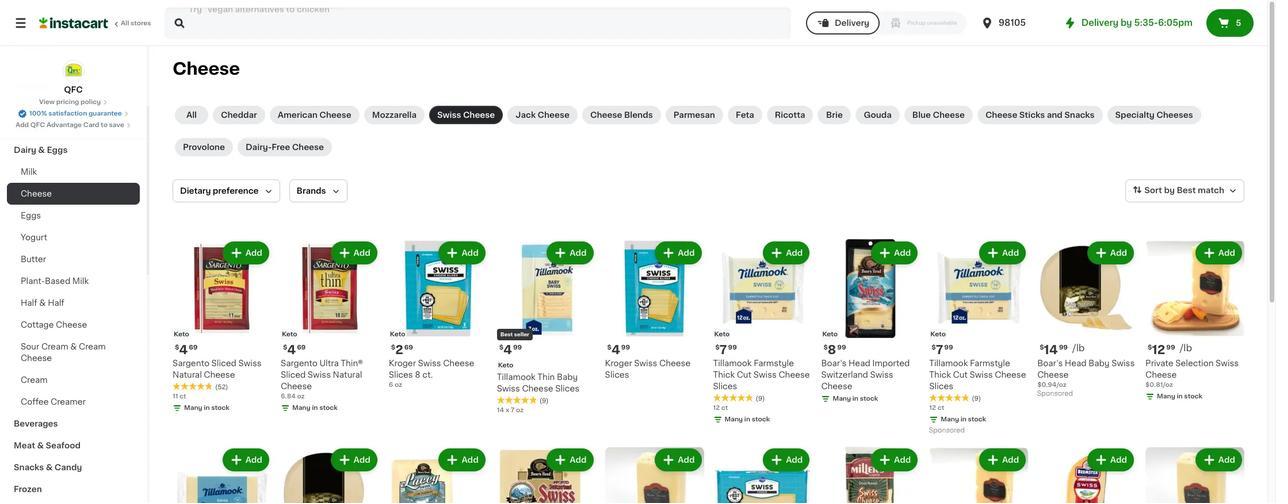 Task type: locate. For each thing, give the bounding box(es) containing it.
0 horizontal spatial sargento
[[173, 360, 209, 368]]

1 horizontal spatial sliced
[[281, 371, 306, 379]]

1 vertical spatial oz
[[297, 394, 305, 400]]

match
[[1198, 187, 1225, 195]]

99 inside $ 12 99
[[1167, 345, 1176, 351]]

& down cottage cheese link
[[70, 343, 77, 351]]

0 vertical spatial 8
[[828, 344, 836, 356]]

0 horizontal spatial sliced
[[212, 360, 236, 368]]

4 up kroger swiss cheese slices
[[612, 344, 620, 356]]

3 $ from the left
[[716, 345, 720, 351]]

0 horizontal spatial 69
[[189, 345, 198, 351]]

2 $ 4 69 from the left
[[283, 344, 306, 356]]

$ 4 69 up "sargento sliced swiss natural cheese"
[[175, 344, 198, 356]]

by inside "field"
[[1164, 187, 1175, 195]]

1 vertical spatial qfc
[[30, 122, 45, 128]]

2 horizontal spatial tillamook
[[930, 360, 968, 368]]

frozen link
[[7, 479, 140, 501]]

1 horizontal spatial by
[[1164, 187, 1175, 195]]

swiss inside private selection swiss cheese $0.81/oz
[[1216, 360, 1239, 368]]

head up switzerland
[[849, 360, 871, 368]]

2 thick from the left
[[930, 371, 951, 379]]

$ 4 69
[[175, 344, 198, 356], [283, 344, 306, 356]]

1 horizontal spatial $ 7 99
[[932, 344, 953, 356]]

2 horizontal spatial (9)
[[972, 396, 981, 402]]

cheese inside sour cream & cream cheese
[[21, 355, 52, 363]]

0 horizontal spatial boar's
[[821, 360, 847, 368]]

imported
[[873, 360, 910, 368]]

brie
[[826, 111, 843, 119]]

2 4 from the left
[[287, 344, 296, 356]]

(9)
[[756, 396, 765, 402], [972, 396, 981, 402], [540, 398, 549, 405]]

$0.81/oz
[[1146, 382, 1173, 388]]

cheese inside kroger swiss cheese slices 8 ct. 6 oz
[[443, 360, 474, 368]]

0 horizontal spatial baby
[[557, 373, 578, 382]]

eggs link
[[7, 205, 140, 227]]

5 99 from the left
[[838, 345, 846, 351]]

0 vertical spatial 14
[[1044, 344, 1058, 356]]

1 horizontal spatial half
[[48, 299, 64, 307]]

1 99 from the left
[[728, 345, 737, 351]]

0 horizontal spatial best
[[501, 332, 513, 337]]

1 horizontal spatial ct
[[722, 405, 728, 411]]

/lb inside $12.99 per pound element
[[1180, 344, 1192, 353]]

14 inside "product" group
[[1044, 344, 1058, 356]]

oz right 6
[[395, 382, 402, 388]]

1 horizontal spatial 12 ct
[[930, 405, 945, 411]]

1 $ 7 99 from the left
[[716, 344, 737, 356]]

snacks inside cheese sticks and snacks link
[[1065, 111, 1095, 119]]

1 vertical spatial snacks
[[14, 464, 44, 472]]

boar's down the $ 8 99 on the bottom of the page
[[821, 360, 847, 368]]

cream up the 'coffee' on the bottom
[[21, 376, 48, 384]]

4 4 from the left
[[612, 344, 620, 356]]

snacks inside snacks & candy "link"
[[14, 464, 44, 472]]

6 99 from the left
[[1059, 345, 1068, 351]]

0 horizontal spatial sponsored badge image
[[930, 428, 964, 434]]

kroger inside kroger swiss cheese slices
[[605, 360, 632, 368]]

cheese inside kroger swiss cheese slices
[[660, 360, 691, 368]]

boar's head baby swiss cheese $0.94/oz
[[1038, 360, 1135, 388]]

2 horizontal spatial oz
[[516, 407, 524, 414]]

cheese inside the sargento ultra thin® sliced swiss natural cheese 6.84 oz
[[281, 383, 312, 391]]

5:35-
[[1135, 18, 1158, 27]]

4 99 from the left
[[621, 345, 630, 351]]

0 horizontal spatial eggs
[[21, 212, 41, 220]]

1 horizontal spatial milk
[[72, 277, 89, 285]]

baby inside boar's head baby swiss cheese $0.94/oz
[[1089, 360, 1110, 368]]

1 4 from the left
[[179, 344, 188, 356]]

6
[[389, 382, 393, 388]]

2 $ from the left
[[391, 345, 395, 351]]

best inside "field"
[[1177, 187, 1196, 195]]

qfc logo image
[[62, 60, 84, 82]]

2 vertical spatial oz
[[516, 407, 524, 414]]

thick
[[713, 371, 735, 379], [930, 371, 951, 379]]

coffee creamer
[[21, 398, 86, 406]]

2 horizontal spatial 69
[[404, 345, 413, 351]]

1 horizontal spatial baby
[[1089, 360, 1110, 368]]

& up cottage
[[39, 299, 46, 307]]

1 horizontal spatial 14
[[1044, 344, 1058, 356]]

1 horizontal spatial best
[[1177, 187, 1196, 195]]

dairy & eggs
[[14, 146, 68, 154]]

2 natural from the left
[[333, 371, 362, 379]]

14 up $0.94/oz
[[1044, 344, 1058, 356]]

1 half from the left
[[21, 299, 37, 307]]

all left the stores
[[121, 20, 129, 26]]

cheese inside tillamook thin baby swiss cheese slices
[[522, 385, 553, 393]]

milk link
[[7, 161, 140, 183]]

qfc up the view pricing policy 'link'
[[64, 86, 83, 94]]

$ inside $ 2 69
[[391, 345, 395, 351]]

3 99 from the left
[[513, 345, 522, 351]]

all up provolone link
[[186, 111, 197, 119]]

sliced up (52)
[[212, 360, 236, 368]]

1 horizontal spatial head
[[1065, 360, 1087, 368]]

delivery
[[1082, 18, 1119, 27], [835, 19, 870, 27]]

boar's inside boar's head baby swiss cheese $0.94/oz
[[1038, 360, 1063, 368]]

1 horizontal spatial oz
[[395, 382, 402, 388]]

1 horizontal spatial boar's
[[1038, 360, 1063, 368]]

0 horizontal spatial ct
[[180, 394, 186, 400]]

all link
[[175, 106, 208, 124]]

4 up the sargento ultra thin® sliced swiss natural cheese 6.84 oz on the bottom of the page
[[287, 344, 296, 356]]

sort
[[1145, 187, 1163, 195]]

0 vertical spatial sliced
[[212, 360, 236, 368]]

Best match Sort by field
[[1126, 180, 1245, 203]]

produce
[[14, 124, 49, 132]]

tillamook inside tillamook thin baby swiss cheese slices
[[497, 373, 536, 382]]

oz right 6.84
[[297, 394, 305, 400]]

& inside snacks & candy "link"
[[46, 464, 53, 472]]

kroger inside kroger swiss cheese slices 8 ct. 6 oz
[[389, 360, 416, 368]]

farmstyle
[[754, 360, 794, 368], [970, 360, 1010, 368]]

& inside half & half link
[[39, 299, 46, 307]]

0 horizontal spatial $ 4 99
[[499, 344, 522, 356]]

snacks & candy
[[14, 464, 82, 472]]

0 horizontal spatial 8
[[415, 371, 421, 379]]

1 horizontal spatial thick
[[930, 371, 951, 379]]

2 horizontal spatial 7
[[936, 344, 943, 356]]

plant-based milk link
[[7, 270, 140, 292]]

boar's down "$ 14 99"
[[1038, 360, 1063, 368]]

sliced inside the sargento ultra thin® sliced swiss natural cheese 6.84 oz
[[281, 371, 306, 379]]

1 /lb from the left
[[1073, 344, 1085, 353]]

1 vertical spatial by
[[1164, 187, 1175, 195]]

by for sort
[[1164, 187, 1175, 195]]

meat & seafood link
[[7, 435, 140, 457]]

1 horizontal spatial natural
[[333, 371, 362, 379]]

advantage
[[47, 122, 82, 128]]

0 horizontal spatial 14
[[497, 407, 504, 414]]

0 horizontal spatial 12 ct
[[713, 405, 728, 411]]

& right dairy
[[38, 146, 45, 154]]

eggs
[[47, 146, 68, 154], [21, 212, 41, 220]]

$ 4 69 up the sargento ultra thin® sliced swiss natural cheese 6.84 oz on the bottom of the page
[[283, 344, 306, 356]]

8 up switzerland
[[828, 344, 836, 356]]

ricotta
[[775, 111, 805, 119]]

half down the plant-based milk
[[48, 299, 64, 307]]

0 vertical spatial milk
[[21, 168, 37, 176]]

/lb inside $14.99 per pound element
[[1073, 344, 1085, 353]]

sargento inside "sargento sliced swiss natural cheese"
[[173, 360, 209, 368]]

baby down $14.99 per pound element
[[1089, 360, 1110, 368]]

1 boar's from the left
[[821, 360, 847, 368]]

head inside boar's head imported switzerland swiss cheese
[[849, 360, 871, 368]]

milk right based at left bottom
[[72, 277, 89, 285]]

cream down cottage cheese link
[[79, 343, 106, 351]]

x
[[506, 407, 509, 414]]

69 up "sargento sliced swiss natural cheese"
[[189, 345, 198, 351]]

14
[[1044, 344, 1058, 356], [497, 407, 504, 414]]

brie link
[[818, 106, 851, 124]]

specialty cheeses
[[1116, 111, 1193, 119]]

& inside dairy & eggs link
[[38, 146, 45, 154]]

cream down cottage cheese
[[41, 343, 68, 351]]

11
[[173, 394, 178, 400]]

0 horizontal spatial milk
[[21, 168, 37, 176]]

$ 4 99 down best seller
[[499, 344, 522, 356]]

1 thick from the left
[[713, 371, 735, 379]]

by left 5:35-
[[1121, 18, 1132, 27]]

head inside boar's head baby swiss cheese $0.94/oz
[[1065, 360, 1087, 368]]

sliced up 6.84
[[281, 371, 306, 379]]

sort by
[[1145, 187, 1175, 195]]

0 horizontal spatial all
[[121, 20, 129, 26]]

2 horizontal spatial 12
[[1152, 344, 1166, 356]]

1 horizontal spatial /lb
[[1180, 344, 1192, 353]]

card
[[83, 122, 99, 128]]

& inside meat & seafood link
[[37, 442, 44, 450]]

oz right x
[[516, 407, 524, 414]]

$ 4 99 up kroger swiss cheese slices
[[607, 344, 630, 356]]

0 vertical spatial eggs
[[47, 146, 68, 154]]

0 horizontal spatial half
[[21, 299, 37, 307]]

cut
[[737, 371, 752, 379], [953, 371, 968, 379]]

1 horizontal spatial sponsored badge image
[[1038, 391, 1073, 398]]

cheddar link
[[213, 106, 265, 124]]

7 99 from the left
[[1167, 345, 1176, 351]]

1 sargento from the left
[[173, 360, 209, 368]]

8 $ from the left
[[824, 345, 828, 351]]

8 left ct.
[[415, 371, 421, 379]]

cottage cheese link
[[7, 314, 140, 336]]

qfc link
[[62, 60, 84, 96]]

1 horizontal spatial tillamook farmstyle thick cut swiss cheese slices
[[930, 360, 1026, 391]]

0 horizontal spatial tillamook
[[497, 373, 536, 382]]

baby
[[1089, 360, 1110, 368], [557, 373, 578, 382]]

0 horizontal spatial $ 7 99
[[716, 344, 737, 356]]

swiss inside boar's head imported switzerland swiss cheese
[[870, 371, 894, 379]]

cheese
[[173, 60, 240, 77], [320, 111, 351, 119], [463, 111, 495, 119], [538, 111, 570, 119], [590, 111, 622, 119], [933, 111, 965, 119], [986, 111, 1018, 119], [292, 143, 324, 151], [21, 190, 52, 198], [56, 321, 87, 329], [21, 355, 52, 363], [443, 360, 474, 368], [660, 360, 691, 368], [204, 371, 235, 379], [779, 371, 810, 379], [995, 371, 1026, 379], [1038, 371, 1069, 379], [1146, 371, 1177, 379], [281, 383, 312, 391], [821, 383, 853, 391], [522, 385, 553, 393]]

delivery inside button
[[835, 19, 870, 27]]

sliced inside "sargento sliced swiss natural cheese"
[[212, 360, 236, 368]]

1 vertical spatial baby
[[557, 373, 578, 382]]

0 horizontal spatial kroger
[[389, 360, 416, 368]]

sargento up 11 ct
[[173, 360, 209, 368]]

slices
[[389, 371, 413, 379], [605, 371, 629, 379], [713, 383, 737, 391], [930, 383, 954, 391], [555, 385, 580, 393]]

0 horizontal spatial farmstyle
[[754, 360, 794, 368]]

0 vertical spatial sponsored badge image
[[1038, 391, 1073, 398]]

1 kroger from the left
[[389, 360, 416, 368]]

None search field
[[165, 7, 791, 39]]

plant-
[[21, 277, 45, 285]]

4 up "sargento sliced swiss natural cheese"
[[179, 344, 188, 356]]

oz inside the sargento ultra thin® sliced swiss natural cheese 6.84 oz
[[297, 394, 305, 400]]

1 natural from the left
[[173, 371, 202, 379]]

view pricing policy link
[[39, 98, 108, 107]]

69 up the sargento ultra thin® sliced swiss natural cheese 6.84 oz on the bottom of the page
[[297, 345, 306, 351]]

private
[[1146, 360, 1174, 368]]

1 vertical spatial best
[[501, 332, 513, 337]]

0 vertical spatial qfc
[[64, 86, 83, 94]]

baby right thin
[[557, 373, 578, 382]]

oz inside kroger swiss cheese slices 8 ct. 6 oz
[[395, 382, 402, 388]]

plant-based milk
[[21, 277, 89, 285]]

1 head from the left
[[849, 360, 871, 368]]

snacks right and
[[1065, 111, 1095, 119]]

cheese inside boar's head imported switzerland swiss cheese
[[821, 383, 853, 391]]

0 horizontal spatial snacks
[[14, 464, 44, 472]]

$14.99 per pound element
[[1038, 343, 1137, 358]]

2 99 from the left
[[945, 345, 953, 351]]

1 $ 4 69 from the left
[[175, 344, 198, 356]]

1 69 from the left
[[189, 345, 198, 351]]

delivery button
[[806, 12, 880, 35]]

eggs up yogurt
[[21, 212, 41, 220]]

2 boar's from the left
[[1038, 360, 1063, 368]]

boar's for boar's head imported switzerland swiss cheese
[[821, 360, 847, 368]]

head
[[849, 360, 871, 368], [1065, 360, 1087, 368]]

all for all stores
[[121, 20, 129, 26]]

/lb for 14
[[1073, 344, 1085, 353]]

0 vertical spatial by
[[1121, 18, 1132, 27]]

1 vertical spatial 8
[[415, 371, 421, 379]]

natural down thin®
[[333, 371, 362, 379]]

baby inside tillamook thin baby swiss cheese slices
[[557, 373, 578, 382]]

& for eggs
[[38, 146, 45, 154]]

sargento for sliced
[[281, 360, 318, 368]]

0 horizontal spatial delivery
[[835, 19, 870, 27]]

all
[[121, 20, 129, 26], [186, 111, 197, 119]]

0 horizontal spatial head
[[849, 360, 871, 368]]

delivery by 5:35-6:05pm link
[[1063, 16, 1193, 30]]

5
[[1236, 19, 1242, 27]]

7 $ from the left
[[607, 345, 612, 351]]

best left seller
[[501, 332, 513, 337]]

2 sargento from the left
[[281, 360, 318, 368]]

1 horizontal spatial snacks
[[1065, 111, 1095, 119]]

baby for head
[[1089, 360, 1110, 368]]

1 horizontal spatial $ 4 99
[[607, 344, 630, 356]]

sponsored badge image for boar's head baby swiss cheese
[[1038, 391, 1073, 398]]

2 69 from the left
[[404, 345, 413, 351]]

tillamook thin baby swiss cheese slices
[[497, 373, 580, 393]]

swiss inside "link"
[[437, 111, 461, 119]]

0 horizontal spatial $ 4 69
[[175, 344, 198, 356]]

1 horizontal spatial all
[[186, 111, 197, 119]]

provolone link
[[175, 138, 233, 157]]

0 vertical spatial best
[[1177, 187, 1196, 195]]

0 horizontal spatial thick
[[713, 371, 735, 379]]

2 /lb from the left
[[1180, 344, 1192, 353]]

10 $ from the left
[[1148, 345, 1152, 351]]

1 horizontal spatial qfc
[[64, 86, 83, 94]]

feta
[[736, 111, 754, 119]]

natural up 11 ct
[[173, 371, 202, 379]]

sponsored badge image
[[1038, 391, 1073, 398], [930, 428, 964, 434]]

1 horizontal spatial sargento
[[281, 360, 318, 368]]

& left the candy
[[46, 464, 53, 472]]

0 vertical spatial baby
[[1089, 360, 1110, 368]]

0 horizontal spatial tillamook farmstyle thick cut swiss cheese slices
[[713, 360, 810, 391]]

head down $14.99 per pound element
[[1065, 360, 1087, 368]]

1 horizontal spatial $ 4 69
[[283, 344, 306, 356]]

9 $ from the left
[[1040, 345, 1044, 351]]

3 69 from the left
[[297, 345, 306, 351]]

half down plant-
[[21, 299, 37, 307]]

1 horizontal spatial farmstyle
[[970, 360, 1010, 368]]

meat
[[14, 442, 35, 450]]

69 right 2
[[404, 345, 413, 351]]

4 for kroger swiss cheese slices
[[612, 344, 620, 356]]

sargento left ultra
[[281, 360, 318, 368]]

head for cheese
[[1065, 360, 1087, 368]]

$ 7 99
[[716, 344, 737, 356], [932, 344, 953, 356]]

/lb up selection
[[1180, 344, 1192, 353]]

cheese link
[[7, 183, 140, 205]]

natural inside the sargento ultra thin® sliced swiss natural cheese 6.84 oz
[[333, 371, 362, 379]]

/lb right "$ 14 99"
[[1073, 344, 1085, 353]]

2 horizontal spatial ct
[[938, 405, 945, 411]]

natural
[[173, 371, 202, 379], [333, 371, 362, 379]]

12
[[1152, 344, 1166, 356], [713, 405, 720, 411], [930, 405, 936, 411]]

5 button
[[1207, 9, 1254, 37]]

$ inside $ 12 99
[[1148, 345, 1152, 351]]

1 horizontal spatial 69
[[297, 345, 306, 351]]

dietary
[[180, 187, 211, 195]]

sargento inside the sargento ultra thin® sliced swiss natural cheese 6.84 oz
[[281, 360, 318, 368]]

natural inside "sargento sliced swiss natural cheese"
[[173, 371, 202, 379]]

boar's inside boar's head imported switzerland swiss cheese
[[821, 360, 847, 368]]

2 12 ct from the left
[[930, 405, 945, 411]]

1 vertical spatial all
[[186, 111, 197, 119]]

& for candy
[[46, 464, 53, 472]]

0 vertical spatial oz
[[395, 382, 402, 388]]

4 down best seller
[[504, 344, 512, 356]]

creamer
[[51, 398, 86, 406]]

by right the sort on the right top of page
[[1164, 187, 1175, 195]]

recipes
[[14, 81, 48, 89]]

cream
[[41, 343, 68, 351], [79, 343, 106, 351], [21, 376, 48, 384]]

1 horizontal spatial delivery
[[1082, 18, 1119, 27]]

specialty
[[1116, 111, 1155, 119]]

0 horizontal spatial natural
[[173, 371, 202, 379]]

2 kroger from the left
[[605, 360, 632, 368]]

0 horizontal spatial /lb
[[1073, 344, 1085, 353]]

2 cut from the left
[[953, 371, 968, 379]]

snacks up frozen
[[14, 464, 44, 472]]

service type group
[[806, 12, 967, 35]]

0 vertical spatial all
[[121, 20, 129, 26]]

mozzarella
[[372, 111, 417, 119]]

milk down dairy
[[21, 168, 37, 176]]

1 vertical spatial 14
[[497, 407, 504, 414]]

cheese inside private selection swiss cheese $0.81/oz
[[1146, 371, 1177, 379]]

0 horizontal spatial by
[[1121, 18, 1132, 27]]

eggs down advantage
[[47, 146, 68, 154]]

0 vertical spatial snacks
[[1065, 111, 1095, 119]]

& right meat
[[37, 442, 44, 450]]

in
[[1177, 394, 1183, 400], [853, 396, 859, 402], [204, 405, 210, 411], [312, 405, 318, 411], [745, 417, 751, 423], [961, 417, 967, 423]]

1 horizontal spatial cut
[[953, 371, 968, 379]]

1 vertical spatial milk
[[72, 277, 89, 285]]

all stores
[[121, 20, 151, 26]]

all for all
[[186, 111, 197, 119]]

dairy & eggs link
[[7, 139, 140, 161]]

14 left x
[[497, 407, 504, 414]]

delivery by 5:35-6:05pm
[[1082, 18, 1193, 27]]

satisfaction
[[48, 110, 87, 117]]

qfc down 100%
[[30, 122, 45, 128]]

0 horizontal spatial oz
[[297, 394, 305, 400]]

69 inside $ 2 69
[[404, 345, 413, 351]]

product group
[[173, 239, 272, 415], [281, 239, 380, 415], [389, 239, 488, 390], [497, 239, 596, 415], [605, 239, 704, 381], [713, 239, 812, 427], [821, 239, 920, 406], [930, 239, 1029, 437], [1038, 239, 1137, 400], [1146, 239, 1245, 404], [173, 447, 272, 504], [281, 447, 380, 504], [389, 447, 488, 504], [497, 447, 596, 504], [605, 447, 704, 504], [713, 447, 812, 504], [821, 447, 920, 504], [930, 447, 1029, 504], [1038, 447, 1137, 504], [1146, 447, 1245, 504]]

baby for thin
[[557, 373, 578, 382]]

meat & seafood
[[14, 442, 81, 450]]

sour
[[21, 343, 39, 351]]

0 horizontal spatial qfc
[[30, 122, 45, 128]]

2 head from the left
[[1065, 360, 1087, 368]]

1 horizontal spatial eggs
[[47, 146, 68, 154]]

sponsored badge image inside "product" group
[[1038, 391, 1073, 398]]

cheese inside "sargento sliced swiss natural cheese"
[[204, 371, 235, 379]]

$ 2 69
[[391, 344, 413, 356]]

1 vertical spatial sliced
[[281, 371, 306, 379]]

best left match in the top right of the page
[[1177, 187, 1196, 195]]

private selection swiss cheese $0.81/oz
[[1146, 360, 1239, 388]]

69 for sargento ultra thin® sliced swiss natural cheese
[[297, 345, 306, 351]]



Task type: vqa. For each thing, say whether or not it's contained in the screenshot.
Garmin within the Garmin fēnix 7X Sapphire Solar GPS Smartwatch 35 mm Fiber-reinforced Polymer - Black DLC Titanium
no



Task type: describe. For each thing, give the bounding box(es) containing it.
4 for sargento ultra thin® sliced swiss natural cheese
[[287, 344, 296, 356]]

2 $ 7 99 from the left
[[932, 344, 953, 356]]

100% satisfaction guarantee button
[[18, 107, 129, 119]]

american cheese
[[278, 111, 351, 119]]

feta link
[[728, 106, 762, 124]]

product group containing 8
[[821, 239, 920, 406]]

4 $ from the left
[[932, 345, 936, 351]]

100%
[[29, 110, 47, 117]]

pricing
[[56, 99, 79, 105]]

swiss cheese link
[[429, 106, 503, 124]]

half & half link
[[7, 292, 140, 314]]

sargento for natural
[[173, 360, 209, 368]]

guarantee
[[89, 110, 122, 117]]

preference
[[213, 187, 259, 195]]

delivery for delivery
[[835, 19, 870, 27]]

ct.
[[423, 371, 433, 379]]

blue cheese
[[913, 111, 965, 119]]

2 $ 4 99 from the left
[[607, 344, 630, 356]]

produce link
[[7, 117, 140, 139]]

to
[[101, 122, 108, 128]]

$ 12 99
[[1148, 344, 1176, 356]]

half & half
[[21, 299, 64, 307]]

product group containing 2
[[389, 239, 488, 390]]

1 horizontal spatial 8
[[828, 344, 836, 356]]

1 horizontal spatial tillamook
[[713, 360, 752, 368]]

$ 4 69 for sargento sliced swiss natural cheese
[[175, 344, 198, 356]]

sargento ultra thin® sliced swiss natural cheese 6.84 oz
[[281, 360, 363, 400]]

instacart logo image
[[39, 16, 108, 30]]

& inside sour cream & cream cheese
[[70, 343, 77, 351]]

milk inside milk 'link'
[[21, 168, 37, 176]]

swiss inside kroger swiss cheese slices
[[634, 360, 657, 368]]

6:05pm
[[1158, 18, 1193, 27]]

add qfc advantage card to save
[[16, 122, 124, 128]]

$ 14 99
[[1040, 344, 1068, 356]]

6.84
[[281, 394, 296, 400]]

swiss inside "sargento sliced swiss natural cheese"
[[239, 360, 262, 368]]

$ 4 69 for sargento ultra thin® sliced swiss natural cheese
[[283, 344, 306, 356]]

switzerland
[[821, 371, 868, 379]]

best for best match
[[1177, 187, 1196, 195]]

1 farmstyle from the left
[[754, 360, 794, 368]]

1 $ 4 99 from the left
[[499, 344, 522, 356]]

1 12 ct from the left
[[713, 405, 728, 411]]

kroger for kroger swiss cheese slices
[[605, 360, 632, 368]]

1 cut from the left
[[737, 371, 752, 379]]

policy
[[81, 99, 101, 105]]

1 tillamook farmstyle thick cut swiss cheese slices from the left
[[713, 360, 810, 391]]

99 inside "$ 14 99"
[[1059, 345, 1068, 351]]

brands button
[[289, 180, 347, 203]]

yogurt
[[21, 234, 47, 242]]

1 horizontal spatial 12
[[930, 405, 936, 411]]

yogurt link
[[7, 227, 140, 249]]

snacks & candy link
[[7, 457, 140, 479]]

& for half
[[39, 299, 46, 307]]

cottage
[[21, 321, 54, 329]]

jack cheese link
[[508, 106, 578, 124]]

best seller
[[501, 332, 529, 337]]

swiss cheese
[[437, 111, 495, 119]]

0 horizontal spatial 7
[[511, 407, 515, 414]]

slices inside kroger swiss cheese slices
[[605, 371, 629, 379]]

dairy-
[[246, 143, 272, 151]]

candy
[[55, 464, 82, 472]]

dairy
[[14, 146, 36, 154]]

seller
[[514, 332, 529, 337]]

dairy-free cheese
[[246, 143, 324, 151]]

swiss inside the sargento ultra thin® sliced swiss natural cheese 6.84 oz
[[308, 371, 331, 379]]

by for delivery
[[1121, 18, 1132, 27]]

dietary preference button
[[173, 180, 280, 203]]

thanksgiving
[[14, 102, 69, 110]]

cheeses
[[1157, 111, 1193, 119]]

cheddar
[[221, 111, 257, 119]]

sour cream & cream cheese
[[21, 343, 106, 363]]

swiss inside boar's head baby swiss cheese $0.94/oz
[[1112, 360, 1135, 368]]

delivery for delivery by 5:35-6:05pm
[[1082, 18, 1119, 27]]

$ inside "$ 14 99"
[[1040, 345, 1044, 351]]

12 inside $12.99 per pound element
[[1152, 344, 1166, 356]]

Search field
[[166, 8, 790, 38]]

head for swiss
[[849, 360, 871, 368]]

99 inside the $ 8 99
[[838, 345, 846, 351]]

american cheese link
[[270, 106, 360, 124]]

best for best seller
[[501, 332, 513, 337]]

add qfc advantage card to save link
[[16, 121, 131, 130]]

1 vertical spatial eggs
[[21, 212, 41, 220]]

boar's for boar's head baby swiss cheese $0.94/oz
[[1038, 360, 1063, 368]]

2 tillamook farmstyle thick cut swiss cheese slices from the left
[[930, 360, 1026, 391]]

milk inside plant-based milk link
[[72, 277, 89, 285]]

and
[[1047, 111, 1063, 119]]

parmesan
[[674, 111, 715, 119]]

$ inside the $ 8 99
[[824, 345, 828, 351]]

3 4 from the left
[[504, 344, 512, 356]]

cheese inside "link"
[[463, 111, 495, 119]]

1 horizontal spatial 7
[[720, 344, 727, 356]]

cheese sticks and snacks
[[986, 111, 1095, 119]]

all stores link
[[39, 7, 152, 39]]

butter
[[21, 256, 46, 264]]

6 $ from the left
[[499, 345, 504, 351]]

thanksgiving link
[[7, 96, 140, 117]]

cream inside "link"
[[21, 376, 48, 384]]

69 for kroger swiss cheese slices 8 ct.
[[404, 345, 413, 351]]

swiss inside tillamook thin baby swiss cheese slices
[[497, 385, 520, 393]]

view
[[39, 99, 55, 105]]

cream link
[[7, 369, 140, 391]]

boar's head imported switzerland swiss cheese
[[821, 360, 910, 391]]

14 x 7 oz
[[497, 407, 524, 414]]

1 $ from the left
[[175, 345, 179, 351]]

& for seafood
[[37, 442, 44, 450]]

seafood
[[46, 442, 81, 450]]

american
[[278, 111, 318, 119]]

sponsored badge image for tillamook farmstyle thick cut swiss cheese slices
[[930, 428, 964, 434]]

swiss inside kroger swiss cheese slices 8 ct. 6 oz
[[418, 360, 441, 368]]

slices inside tillamook thin baby swiss cheese slices
[[555, 385, 580, 393]]

2
[[395, 344, 403, 356]]

stores
[[131, 20, 151, 26]]

cheese inside boar's head baby swiss cheese $0.94/oz
[[1038, 371, 1069, 379]]

add inside add qfc advantage card to save 'link'
[[16, 122, 29, 128]]

/lb for 12
[[1180, 344, 1192, 353]]

blends
[[624, 111, 653, 119]]

0 horizontal spatial 12
[[713, 405, 720, 411]]

1 horizontal spatial (9)
[[756, 396, 765, 402]]

blue
[[913, 111, 931, 119]]

brands
[[297, 187, 326, 195]]

8 inside kroger swiss cheese slices 8 ct. 6 oz
[[415, 371, 421, 379]]

ricotta link
[[767, 106, 813, 124]]

product group containing 12
[[1146, 239, 1245, 404]]

98105 button
[[981, 7, 1050, 39]]

ultra
[[320, 360, 339, 368]]

thin
[[538, 373, 555, 382]]

2 farmstyle from the left
[[970, 360, 1010, 368]]

kroger for kroger swiss cheese slices 8 ct. 6 oz
[[389, 360, 416, 368]]

lists link
[[7, 32, 140, 55]]

sour cream & cream cheese link
[[7, 336, 140, 369]]

4 for sargento sliced swiss natural cheese
[[179, 344, 188, 356]]

selection
[[1176, 360, 1214, 368]]

(52)
[[215, 384, 228, 391]]

sargento sliced swiss natural cheese
[[173, 360, 262, 379]]

frozen
[[14, 486, 42, 494]]

parmesan link
[[666, 106, 723, 124]]

sticks
[[1020, 111, 1045, 119]]

cottage cheese
[[21, 321, 87, 329]]

dairy-free cheese link
[[238, 138, 332, 157]]

qfc inside 'link'
[[30, 122, 45, 128]]

$ 8 99
[[824, 344, 846, 356]]

slices inside kroger swiss cheese slices 8 ct. 6 oz
[[389, 371, 413, 379]]

coffee
[[21, 398, 49, 406]]

coffee creamer link
[[7, 391, 140, 413]]

0 horizontal spatial (9)
[[540, 398, 549, 405]]

69 for sargento sliced swiss natural cheese
[[189, 345, 198, 351]]

beverages
[[14, 420, 58, 428]]

save
[[109, 122, 124, 128]]

2 half from the left
[[48, 299, 64, 307]]

product group containing 14
[[1038, 239, 1137, 400]]

$12.99 per pound element
[[1146, 343, 1245, 358]]

recipes link
[[7, 74, 140, 96]]

lists
[[32, 40, 52, 48]]

5 $ from the left
[[283, 345, 287, 351]]



